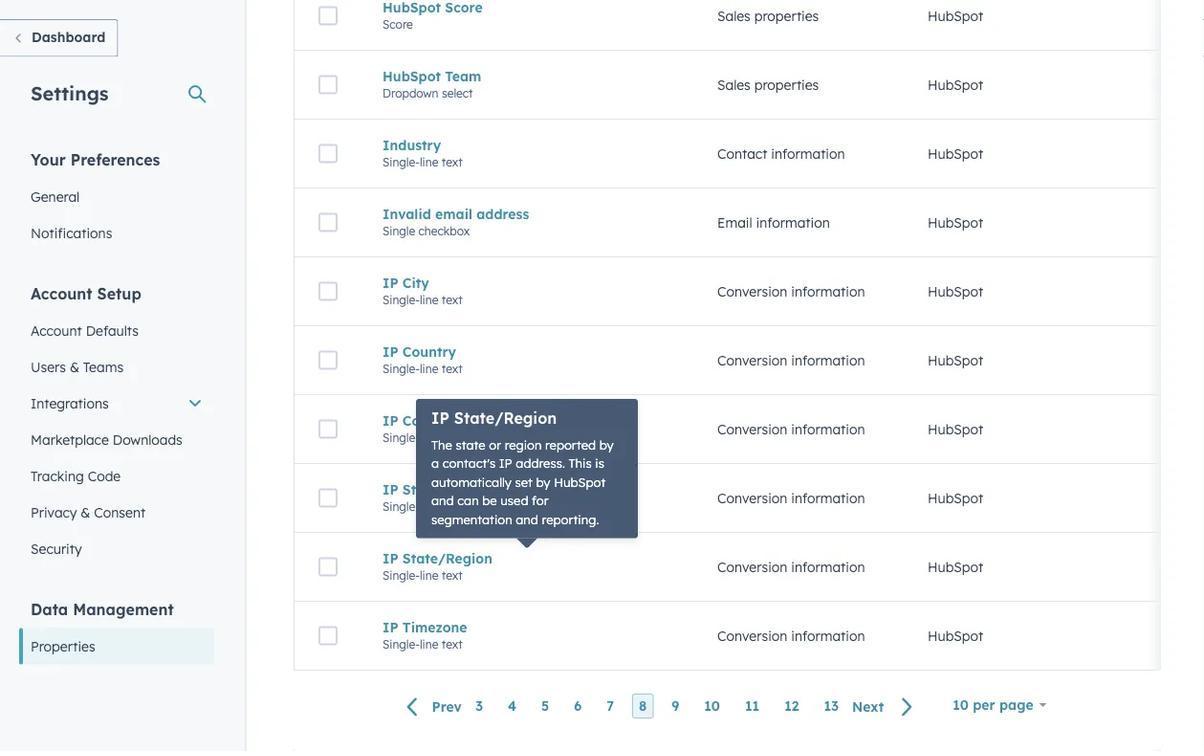 Task type: vqa. For each thing, say whether or not it's contained in the screenshot.


Task type: describe. For each thing, give the bounding box(es) containing it.
reported
[[545, 437, 596, 453]]

marketplace downloads
[[31, 431, 183, 448]]

sales properties for dropdown select
[[718, 76, 819, 93]]

ip timezone single-line text
[[383, 619, 467, 651]]

account defaults
[[31, 322, 139, 339]]

text inside ip state code/region code single-line text
[[442, 499, 463, 514]]

code inside ip country code single-line text
[[460, 412, 495, 429]]

13
[[824, 698, 839, 714]]

3 button
[[469, 694, 490, 719]]

email
[[435, 205, 473, 222]]

account setup
[[31, 284, 141, 303]]

tab panel containing sales properties
[[278, 0, 1193, 740]]

account setup element
[[19, 283, 214, 567]]

ip for ip timezone
[[383, 619, 399, 635]]

sales properties for score
[[718, 7, 819, 24]]

hubspot for ip timezone
[[928, 627, 984, 644]]

6
[[574, 698, 582, 714]]

notifications link
[[19, 215, 214, 251]]

single- inside ip state/region single-line text
[[383, 568, 420, 582]]

11 button
[[739, 694, 766, 719]]

your
[[31, 150, 66, 169]]

ip city button
[[383, 274, 672, 291]]

reporting.
[[542, 511, 599, 527]]

select
[[442, 86, 473, 100]]

information for ip timezone
[[791, 627, 865, 644]]

used
[[501, 493, 529, 508]]

information for ip state code/region code
[[791, 490, 865, 506]]

privacy
[[31, 504, 77, 520]]

hubspot for ip country code
[[928, 421, 984, 437]]

general link
[[19, 178, 214, 215]]

notifications
[[31, 224, 112, 241]]

0 for ip timezone
[[1160, 627, 1169, 644]]

contact information
[[718, 145, 845, 162]]

per
[[973, 696, 996, 713]]

text inside ip country code single-line text
[[442, 430, 463, 445]]

line inside ip country single-line text
[[420, 361, 439, 376]]

ip country button
[[383, 343, 672, 360]]

account for account setup
[[31, 284, 92, 303]]

0 for ip city
[[1160, 283, 1169, 300]]

data management element
[[19, 598, 214, 751]]

ip state/region button
[[383, 550, 672, 567]]

consent
[[94, 504, 146, 520]]

3
[[475, 698, 483, 714]]

state/region for ip state/region single-line text
[[403, 550, 493, 567]]

or
[[489, 437, 501, 453]]

pagination navigation
[[396, 694, 925, 719]]

defaults
[[86, 322, 139, 339]]

data management
[[31, 599, 174, 619]]

code/region
[[442, 481, 531, 498]]

ip state/region single-line text
[[383, 550, 493, 582]]

timezone
[[403, 619, 467, 635]]

marketplace
[[31, 431, 109, 448]]

ip timezone button
[[383, 619, 672, 635]]

single- inside ip country single-line text
[[383, 361, 420, 376]]

code inside ip state code/region code single-line text
[[535, 481, 569, 498]]

sales for dropdown select
[[718, 76, 751, 93]]

tracking code link
[[19, 458, 214, 494]]

setup
[[97, 284, 141, 303]]

address
[[477, 205, 529, 222]]

tracking code
[[31, 467, 121, 484]]

account defaults link
[[19, 312, 214, 349]]

ip for ip country
[[383, 343, 399, 360]]

security
[[31, 540, 82, 557]]

& for privacy
[[81, 504, 90, 520]]

information for ip city
[[791, 283, 865, 300]]

dashboard
[[32, 29, 106, 45]]

0 for invalid email address
[[1160, 214, 1169, 231]]

conversion for ip state code/region code
[[718, 490, 788, 506]]

teams
[[83, 358, 124, 375]]

line inside "industry single-line text"
[[420, 155, 439, 169]]

text inside ip city single-line text
[[442, 293, 463, 307]]

12 button
[[778, 694, 806, 719]]

hubspot for ip state/region
[[928, 558, 984, 575]]

ip down or
[[499, 455, 513, 471]]

users
[[31, 358, 66, 375]]

9
[[672, 698, 679, 714]]

hubspot for ip city
[[928, 283, 984, 300]]

10 per page
[[953, 696, 1034, 713]]

management
[[73, 599, 174, 619]]

marketplace downloads link
[[19, 421, 214, 458]]

ip state code/region code single-line text
[[383, 481, 569, 514]]

10 button
[[698, 694, 727, 719]]

conversion for ip timezone
[[718, 627, 788, 644]]

prev
[[432, 698, 462, 715]]

be
[[482, 493, 497, 508]]

& for users
[[70, 358, 79, 375]]

settings
[[31, 81, 109, 105]]

conversion for ip city
[[718, 283, 788, 300]]

0 for industry
[[1160, 145, 1169, 162]]

single
[[383, 224, 415, 238]]

information for industry
[[771, 145, 845, 162]]

hubspot inside ip state/region the state or region reported by a contact's ip address. this is automatically set by hubspot and can be used for segmentation and reporting.
[[554, 474, 606, 490]]

0 vertical spatial by
[[600, 437, 614, 453]]

invalid email address button
[[383, 205, 672, 222]]

hubspot for ip country
[[928, 352, 984, 369]]

checkbox
[[419, 224, 470, 238]]

single- inside ip country code single-line text
[[383, 430, 420, 445]]

12
[[785, 698, 799, 714]]

hubspot for hubspot team
[[928, 76, 984, 93]]

0 vertical spatial and
[[431, 493, 454, 508]]

5
[[542, 698, 549, 714]]

contact
[[718, 145, 768, 162]]

ip for ip state/region
[[383, 550, 399, 567]]

single- inside ip timezone single-line text
[[383, 637, 420, 651]]

ip for ip state code/region code
[[383, 481, 399, 498]]

line inside ip country code single-line text
[[420, 430, 439, 445]]

your preferences
[[31, 150, 160, 169]]

score
[[383, 17, 413, 31]]

ip for ip city
[[383, 274, 399, 291]]

a
[[431, 455, 439, 471]]

0 for ip country code
[[1160, 421, 1169, 437]]



Task type: locate. For each thing, give the bounding box(es) containing it.
0 vertical spatial account
[[31, 284, 92, 303]]

8 0 from the top
[[1160, 490, 1169, 506]]

code
[[460, 412, 495, 429], [88, 467, 121, 484], [535, 481, 569, 498]]

7 line from the top
[[420, 637, 439, 651]]

hubspot for invalid email address
[[928, 214, 984, 231]]

8 button
[[632, 694, 654, 719]]

ip up the
[[431, 409, 450, 428]]

0 vertical spatial &
[[70, 358, 79, 375]]

single- inside ip city single-line text
[[383, 293, 420, 307]]

1 horizontal spatial code
[[460, 412, 495, 429]]

state/region inside ip state/region the state or region reported by a contact's ip address. this is automatically set by hubspot and can be used for segmentation and reporting.
[[454, 409, 557, 428]]

7 button
[[600, 694, 621, 719]]

ip inside ip city single-line text
[[383, 274, 399, 291]]

general
[[31, 188, 80, 205]]

1 horizontal spatial by
[[600, 437, 614, 453]]

ip left the 'city'
[[383, 274, 399, 291]]

hubspot team dropdown select
[[383, 68, 482, 100]]

account for account defaults
[[31, 322, 82, 339]]

2 line from the top
[[420, 293, 439, 307]]

2 account from the top
[[31, 322, 82, 339]]

0 horizontal spatial by
[[536, 474, 551, 490]]

&
[[70, 358, 79, 375], [81, 504, 90, 520]]

text inside ip state/region single-line text
[[442, 568, 463, 582]]

invalid
[[383, 205, 431, 222]]

hubspot inside hubspot team dropdown select
[[383, 68, 441, 84]]

1 vertical spatial by
[[536, 474, 551, 490]]

by down address.
[[536, 474, 551, 490]]

0 horizontal spatial and
[[431, 493, 454, 508]]

account inside "link"
[[31, 322, 82, 339]]

account up account defaults
[[31, 284, 92, 303]]

text inside ip timezone single-line text
[[442, 637, 463, 651]]

1 vertical spatial account
[[31, 322, 82, 339]]

text up ip country code single-line text
[[442, 361, 463, 376]]

information for invalid email address
[[756, 214, 830, 231]]

5 text from the top
[[442, 499, 463, 514]]

conversion for ip country code
[[718, 421, 788, 437]]

0 horizontal spatial 10
[[704, 698, 720, 714]]

properties
[[31, 638, 95, 654]]

0
[[1160, 7, 1169, 24], [1160, 76, 1169, 93], [1160, 145, 1169, 162], [1160, 214, 1169, 231], [1160, 283, 1169, 300], [1160, 352, 1169, 369], [1160, 421, 1169, 437], [1160, 490, 1169, 506], [1160, 558, 1169, 575], [1160, 627, 1169, 644]]

email
[[718, 214, 753, 231]]

10
[[953, 696, 969, 713], [704, 698, 720, 714]]

conversion information for ip country
[[718, 352, 865, 369]]

ip country code button
[[383, 412, 672, 429]]

2 conversion from the top
[[718, 352, 788, 369]]

0 for ip country
[[1160, 352, 1169, 369]]

1 vertical spatial properties
[[755, 76, 819, 93]]

& right users
[[70, 358, 79, 375]]

address.
[[516, 455, 565, 471]]

text up timezone
[[442, 568, 463, 582]]

line down state
[[420, 499, 439, 514]]

11
[[745, 698, 760, 714]]

0 for ip state code/region code
[[1160, 490, 1169, 506]]

prev button
[[396, 694, 469, 719]]

conversion information for ip state code/region code
[[718, 490, 865, 506]]

0 vertical spatial state/region
[[454, 409, 557, 428]]

4 conversion from the top
[[718, 490, 788, 506]]

4 line from the top
[[420, 430, 439, 445]]

hubspot
[[928, 7, 984, 24], [383, 68, 441, 84], [928, 76, 984, 93], [928, 145, 984, 162], [928, 214, 984, 231], [928, 283, 984, 300], [928, 352, 984, 369], [928, 421, 984, 437], [554, 474, 606, 490], [928, 490, 984, 506], [928, 558, 984, 575], [928, 627, 984, 644]]

conversion for ip country
[[718, 352, 788, 369]]

tab panel
[[278, 0, 1193, 740]]

users & teams link
[[19, 349, 214, 385]]

single- down state
[[383, 499, 420, 514]]

2 sales properties from the top
[[718, 76, 819, 93]]

2 country from the top
[[403, 412, 456, 429]]

3 text from the top
[[442, 361, 463, 376]]

preferences
[[71, 150, 160, 169]]

ip inside ip timezone single-line text
[[383, 619, 399, 635]]

country up the
[[403, 412, 456, 429]]

1 horizontal spatial &
[[81, 504, 90, 520]]

10 for 10 per page
[[953, 696, 969, 713]]

13 button
[[817, 694, 846, 719]]

and
[[431, 493, 454, 508], [516, 511, 539, 527]]

4 0 from the top
[[1160, 214, 1169, 231]]

7
[[607, 698, 614, 714]]

ip inside ip state/region single-line text
[[383, 550, 399, 567]]

country inside ip country single-line text
[[403, 343, 456, 360]]

information for ip country code
[[791, 421, 865, 437]]

ip
[[383, 274, 399, 291], [383, 343, 399, 360], [431, 409, 450, 428], [383, 412, 399, 429], [499, 455, 513, 471], [383, 481, 399, 498], [383, 550, 399, 567], [383, 619, 399, 635]]

privacy & consent
[[31, 504, 146, 520]]

the
[[431, 437, 452, 453]]

3 0 from the top
[[1160, 145, 1169, 162]]

your preferences element
[[19, 149, 214, 251]]

single- down timezone
[[383, 637, 420, 651]]

for
[[532, 493, 549, 508]]

6 single- from the top
[[383, 568, 420, 582]]

state
[[403, 481, 438, 498]]

state
[[456, 437, 486, 453]]

country down ip city single-line text
[[403, 343, 456, 360]]

4 single- from the top
[[383, 430, 420, 445]]

0 for hubspot team
[[1160, 76, 1169, 93]]

sales properties
[[718, 7, 819, 24], [718, 76, 819, 93]]

line down timezone
[[420, 637, 439, 651]]

integrations button
[[19, 385, 214, 421]]

industry button
[[383, 137, 672, 153]]

6 0 from the top
[[1160, 352, 1169, 369]]

security link
[[19, 530, 214, 567]]

is
[[595, 455, 605, 471]]

conversion information for ip timezone
[[718, 627, 865, 644]]

state/region for ip state/region the state or region reported by a contact's ip address. this is automatically set by hubspot and can be used for segmentation and reporting.
[[454, 409, 557, 428]]

ip country single-line text
[[383, 343, 463, 376]]

1 account from the top
[[31, 284, 92, 303]]

country inside ip country code single-line text
[[403, 412, 456, 429]]

1 vertical spatial state/region
[[403, 550, 493, 567]]

6 line from the top
[[420, 568, 439, 582]]

9 0 from the top
[[1160, 558, 1169, 575]]

page
[[1000, 696, 1034, 713]]

industry
[[383, 137, 441, 153]]

6 text from the top
[[442, 568, 463, 582]]

ip state/region tooltip
[[416, 399, 638, 538]]

code up state on the bottom of the page
[[460, 412, 495, 429]]

ip city single-line text
[[383, 274, 463, 307]]

single- up timezone
[[383, 568, 420, 582]]

0 for ip state/region
[[1160, 558, 1169, 575]]

text down the automatically
[[442, 499, 463, 514]]

single- left the
[[383, 430, 420, 445]]

6 conversion information from the top
[[718, 627, 865, 644]]

can
[[458, 493, 479, 508]]

information for ip state/region
[[791, 558, 865, 575]]

10 for 10
[[704, 698, 720, 714]]

ip left state
[[383, 481, 399, 498]]

0 vertical spatial sales
[[718, 7, 751, 24]]

line down industry in the left top of the page
[[420, 155, 439, 169]]

line inside ip state code/region code single-line text
[[420, 499, 439, 514]]

1 sales properties from the top
[[718, 7, 819, 24]]

code inside account setup element
[[88, 467, 121, 484]]

ip up ip timezone single-line text
[[383, 550, 399, 567]]

10 left per
[[953, 696, 969, 713]]

conversion information
[[718, 283, 865, 300], [718, 352, 865, 369], [718, 421, 865, 437], [718, 490, 865, 506], [718, 558, 865, 575], [718, 627, 865, 644]]

set
[[515, 474, 533, 490]]

10 per page button
[[941, 686, 1059, 724]]

line inside ip city single-line text
[[420, 293, 439, 307]]

1 0 from the top
[[1160, 7, 1169, 24]]

ip inside ip country single-line text
[[383, 343, 399, 360]]

7 text from the top
[[442, 637, 463, 651]]

7 0 from the top
[[1160, 421, 1169, 437]]

5 0 from the top
[[1160, 283, 1169, 300]]

single- up ip country code single-line text
[[383, 361, 420, 376]]

5 single- from the top
[[383, 499, 420, 514]]

line inside ip state/region single-line text
[[420, 568, 439, 582]]

4 button
[[501, 694, 523, 719]]

6 conversion from the top
[[718, 627, 788, 644]]

single- inside ip state code/region code single-line text
[[383, 499, 420, 514]]

conversion information for ip state/region
[[718, 558, 865, 575]]

downloads
[[113, 431, 183, 448]]

data
[[31, 599, 68, 619]]

1 vertical spatial and
[[516, 511, 539, 527]]

0 vertical spatial sales properties
[[718, 7, 819, 24]]

text up email
[[442, 155, 463, 169]]

code down the marketplace downloads
[[88, 467, 121, 484]]

by up the is
[[600, 437, 614, 453]]

text up contact's
[[442, 430, 463, 445]]

5 button
[[535, 694, 556, 719]]

text inside "industry single-line text"
[[442, 155, 463, 169]]

city
[[403, 274, 429, 291]]

1 horizontal spatial 10
[[953, 696, 969, 713]]

dropdown
[[383, 86, 439, 100]]

team
[[445, 68, 482, 84]]

single- inside "industry single-line text"
[[383, 155, 420, 169]]

hubspot team button
[[383, 68, 672, 84]]

industry single-line text
[[383, 137, 463, 169]]

dashboard link
[[0, 19, 118, 57]]

code down address.
[[535, 481, 569, 498]]

line down the 'city'
[[420, 293, 439, 307]]

0 horizontal spatial &
[[70, 358, 79, 375]]

information
[[771, 145, 845, 162], [756, 214, 830, 231], [791, 283, 865, 300], [791, 352, 865, 369], [791, 421, 865, 437], [791, 490, 865, 506], [791, 558, 865, 575], [791, 627, 865, 644]]

tracking
[[31, 467, 84, 484]]

10 inside button
[[704, 698, 720, 714]]

ip country code single-line text
[[383, 412, 495, 445]]

2 0 from the top
[[1160, 76, 1169, 93]]

segmentation
[[431, 511, 512, 527]]

ip down ip country single-line text
[[383, 412, 399, 429]]

3 line from the top
[[420, 361, 439, 376]]

state/region inside ip state/region single-line text
[[403, 550, 493, 567]]

conversion
[[718, 283, 788, 300], [718, 352, 788, 369], [718, 421, 788, 437], [718, 490, 788, 506], [718, 558, 788, 575], [718, 627, 788, 644]]

0 horizontal spatial code
[[88, 467, 121, 484]]

3 conversion from the top
[[718, 421, 788, 437]]

ip for ip country code
[[383, 412, 399, 429]]

single- down industry in the left top of the page
[[383, 155, 420, 169]]

& right privacy
[[81, 504, 90, 520]]

1 vertical spatial &
[[81, 504, 90, 520]]

properties link
[[19, 628, 214, 664]]

text down timezone
[[442, 637, 463, 651]]

conversion information for ip city
[[718, 283, 865, 300]]

5 conversion information from the top
[[718, 558, 865, 575]]

ip left timezone
[[383, 619, 399, 635]]

2 text from the top
[[442, 293, 463, 307]]

hubspot for industry
[[928, 145, 984, 162]]

state/region up or
[[454, 409, 557, 428]]

1 sales from the top
[[718, 7, 751, 24]]

5 conversion from the top
[[718, 558, 788, 575]]

10 inside popup button
[[953, 696, 969, 713]]

4 conversion information from the top
[[718, 490, 865, 506]]

9 button
[[665, 694, 686, 719]]

state/region down segmentation
[[403, 550, 493, 567]]

next button
[[846, 694, 925, 719]]

ip state code/region code button
[[383, 481, 672, 498]]

3 single- from the top
[[383, 361, 420, 376]]

and down used
[[516, 511, 539, 527]]

sales for score
[[718, 7, 751, 24]]

properties for dropdown select
[[755, 76, 819, 93]]

text inside ip country single-line text
[[442, 361, 463, 376]]

1 vertical spatial country
[[403, 412, 456, 429]]

line inside ip timezone single-line text
[[420, 637, 439, 651]]

1 single- from the top
[[383, 155, 420, 169]]

country for code
[[403, 412, 456, 429]]

ip inside ip country code single-line text
[[383, 412, 399, 429]]

account up users
[[31, 322, 82, 339]]

5 line from the top
[[420, 499, 439, 514]]

1 vertical spatial sales properties
[[718, 76, 819, 93]]

automatically
[[431, 474, 512, 490]]

next
[[852, 698, 884, 715]]

line up timezone
[[420, 568, 439, 582]]

7 single- from the top
[[383, 637, 420, 651]]

text up ip country single-line text
[[442, 293, 463, 307]]

country for single-
[[403, 343, 456, 360]]

privacy & consent link
[[19, 494, 214, 530]]

1 properties from the top
[[755, 7, 819, 24]]

4 text from the top
[[442, 430, 463, 445]]

line up the "a"
[[420, 430, 439, 445]]

conversion for ip state/region
[[718, 558, 788, 575]]

1 text from the top
[[442, 155, 463, 169]]

10 0 from the top
[[1160, 627, 1169, 644]]

hubspot for ip state code/region code
[[928, 490, 984, 506]]

2 sales from the top
[[718, 76, 751, 93]]

ip inside ip state code/region code single-line text
[[383, 481, 399, 498]]

1 line from the top
[[420, 155, 439, 169]]

properties for score
[[755, 7, 819, 24]]

2 properties from the top
[[755, 76, 819, 93]]

account
[[31, 284, 92, 303], [31, 322, 82, 339]]

text
[[442, 155, 463, 169], [442, 293, 463, 307], [442, 361, 463, 376], [442, 430, 463, 445], [442, 499, 463, 514], [442, 568, 463, 582], [442, 637, 463, 651]]

and left can
[[431, 493, 454, 508]]

3 conversion information from the top
[[718, 421, 865, 437]]

line up ip country code single-line text
[[420, 361, 439, 376]]

single- down the 'city'
[[383, 293, 420, 307]]

conversion information for ip country code
[[718, 421, 865, 437]]

information for ip country
[[791, 352, 865, 369]]

0 vertical spatial properties
[[755, 7, 819, 24]]

1 country from the top
[[403, 343, 456, 360]]

1 horizontal spatial and
[[516, 511, 539, 527]]

8
[[639, 698, 647, 714]]

ip state/region the state or region reported by a contact's ip address. this is automatically set by hubspot and can be used for segmentation and reporting.
[[431, 409, 614, 527]]

2 single- from the top
[[383, 293, 420, 307]]

0 vertical spatial country
[[403, 343, 456, 360]]

ip down ip city single-line text
[[383, 343, 399, 360]]

2 conversion information from the top
[[718, 352, 865, 369]]

state/region
[[454, 409, 557, 428], [403, 550, 493, 567]]

1 conversion from the top
[[718, 283, 788, 300]]

country
[[403, 343, 456, 360], [403, 412, 456, 429]]

1 vertical spatial sales
[[718, 76, 751, 93]]

2 horizontal spatial code
[[535, 481, 569, 498]]

1 conversion information from the top
[[718, 283, 865, 300]]

10 right the 9
[[704, 698, 720, 714]]



